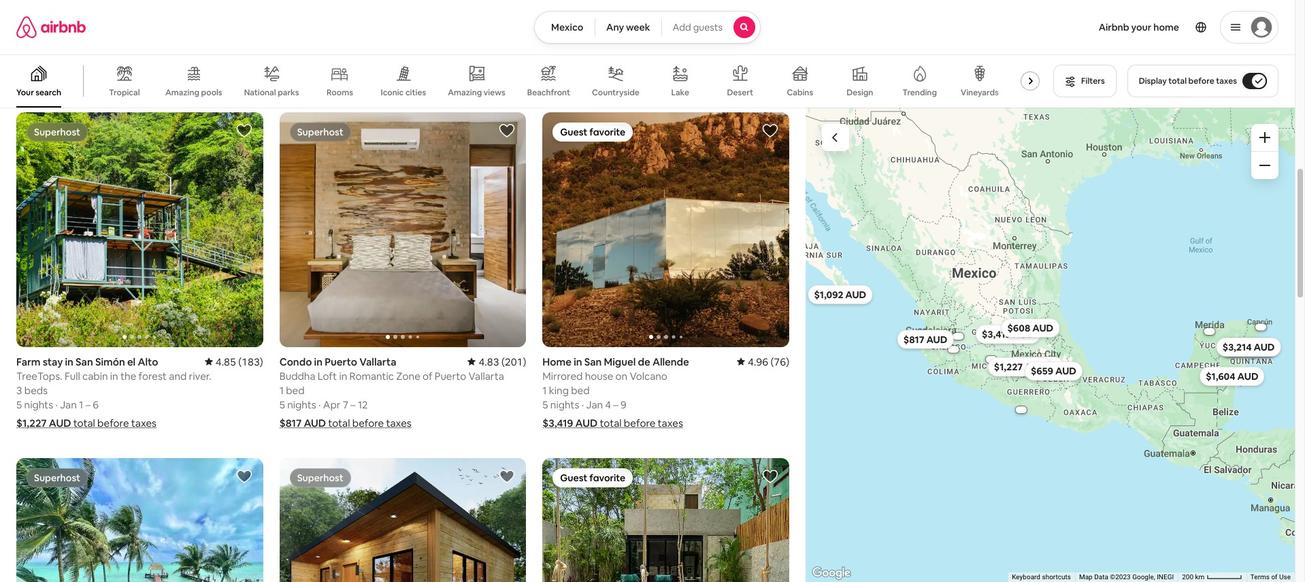 Task type: locate. For each thing, give the bounding box(es) containing it.
nights inside "cottage in puebla casa hobbitt ecoresidencial landscape terra 3 beds 5 nights · dec 1 – 6 $659 aud total before taxes"
[[551, 52, 580, 65]]

1 horizontal spatial bed
[[571, 384, 590, 397]]

of inside condo in puerto vallarta buddha loft in romantic zone of puerto vallarta 1 bed 5 nights · apr 7 – 12 $817 aud total before taxes
[[423, 369, 433, 382]]

· inside cabin in tapalpa cabana los pinos 10 beds 5 nights · dec 1 – 6 $885 aud total before taxes
[[55, 52, 58, 65]]

tropical
[[109, 87, 140, 98]]

$608 aud up parks
[[280, 71, 328, 84]]

5 down treetops.
[[16, 398, 22, 411]]

total down 4
[[600, 416, 622, 429]]

1 inside "cottage in puebla casa hobbitt ecoresidencial landscape terra 3 beds 5 nights · dec 1 – 6 $659 aud total before taxes"
[[608, 52, 612, 65]]

before down 12
[[352, 416, 384, 429]]

national
[[244, 87, 276, 98]]

total up the countryside
[[593, 71, 615, 84]]

taxes inside the 5 nights · dec 1 – 6 $608 aud total before taxes
[[389, 71, 414, 84]]

0 horizontal spatial $817 aud
[[280, 416, 326, 429]]

1 vertical spatial puerto
[[435, 369, 467, 382]]

trending
[[903, 87, 937, 98]]

your
[[16, 87, 34, 98]]

$3,419 aud inside home in san miguel de allende mirrored house on volcano 1 king bed 5 nights · jan 4 – 9 $3,419 aud total before taxes
[[543, 416, 598, 429]]

keyboard
[[1013, 573, 1041, 581]]

nights up parks
[[287, 52, 316, 65]]

group
[[0, 54, 1065, 108], [16, 112, 263, 347], [280, 112, 527, 347], [543, 112, 1037, 347], [16, 458, 263, 582], [280, 458, 527, 582], [543, 458, 790, 582]]

beds down casa
[[551, 38, 574, 51]]

amazing left views
[[448, 87, 482, 98]]

hobbitt
[[568, 24, 605, 37]]

nights inside farm stay in san simón el alto treetops. full cabin in the forest and river. 3 beds 5 nights · jan 1 – 6 $1,227 aud total before taxes
[[24, 398, 53, 411]]

total inside "cottage in puebla casa hobbitt ecoresidencial landscape terra 3 beds 5 nights · dec 1 – 6 $659 aud total before taxes"
[[593, 71, 615, 84]]

airbnb your home
[[1099, 21, 1180, 33]]

$659 aud inside button
[[1031, 365, 1077, 377]]

before up iconic
[[355, 71, 386, 84]]

–
[[88, 52, 93, 65], [351, 52, 356, 65], [614, 52, 619, 65], [85, 398, 91, 411], [351, 398, 356, 411], [614, 398, 619, 411]]

river.
[[189, 369, 212, 382]]

$822 aud button
[[1006, 356, 1064, 375]]

your
[[1132, 21, 1152, 33]]

of
[[423, 369, 433, 382], [1272, 573, 1278, 581]]

dec
[[60, 52, 79, 65], [323, 52, 342, 65], [587, 52, 606, 65]]

1 horizontal spatial jan
[[587, 398, 603, 411]]

0 vertical spatial $1,227 aud
[[994, 361, 1046, 373]]

– down any
[[614, 52, 619, 65]]

· inside home in san miguel de allende mirrored house on volcano 1 king bed 5 nights · jan 4 – 9 $3,419 aud total before taxes
[[582, 398, 584, 411]]

amazing for amazing views
[[448, 87, 482, 98]]

0 vertical spatial of
[[423, 369, 433, 382]]

bed
[[286, 384, 305, 397], [571, 384, 590, 397]]

in up hobbitt
[[585, 10, 594, 23]]

1 horizontal spatial $1,227 aud
[[994, 361, 1046, 373]]

zoom in image
[[1260, 132, 1271, 143]]

1 horizontal spatial 3
[[543, 38, 549, 51]]

in
[[47, 10, 55, 23], [585, 10, 594, 23], [65, 355, 73, 368], [314, 355, 323, 368], [574, 355, 582, 368], [110, 369, 118, 382], [339, 369, 347, 382]]

5 down 10
[[16, 52, 22, 65]]

$1,227 aud inside button
[[994, 361, 1046, 373]]

amazing left pools
[[165, 87, 200, 98]]

$1,092 aud
[[814, 288, 867, 301]]

$3,778 aud button
[[1248, 323, 1275, 330]]

0 horizontal spatial dec
[[60, 52, 79, 65]]

pools
[[201, 87, 222, 98]]

1 horizontal spatial san
[[585, 355, 602, 368]]

puerto right zone
[[435, 369, 467, 382]]

in up los
[[47, 10, 55, 23]]

before down the
[[97, 416, 129, 429]]

before down 9
[[624, 416, 656, 429]]

dec up rooms
[[323, 52, 342, 65]]

jan down full
[[60, 398, 77, 411]]

$1,227 aud
[[994, 361, 1046, 373], [16, 416, 71, 429]]

1 down full
[[79, 398, 83, 411]]

before inside "cottage in puebla casa hobbitt ecoresidencial landscape terra 3 beds 5 nights · dec 1 – 6 $659 aud total before taxes"
[[617, 71, 649, 84]]

5 inside farm stay in san simón el alto treetops. full cabin in the forest and river. 3 beds 5 nights · jan 1 – 6 $1,227 aud total before taxes
[[16, 398, 22, 411]]

puerto up loft
[[325, 355, 357, 368]]

0 horizontal spatial amazing
[[165, 87, 200, 98]]

mirrored
[[543, 369, 583, 382]]

0 horizontal spatial $659 aud
[[543, 71, 591, 84]]

search
[[36, 87, 61, 98]]

1 vertical spatial 3
[[16, 384, 22, 397]]

none search field containing mexico
[[535, 11, 761, 44]]

dec down hobbitt
[[587, 52, 606, 65]]

bed down buddha
[[286, 384, 305, 397]]

total
[[67, 71, 89, 84], [331, 71, 353, 84], [593, 71, 615, 84], [1169, 76, 1187, 86], [73, 416, 95, 429], [328, 416, 350, 429], [600, 416, 622, 429]]

1 horizontal spatial $817 aud
[[904, 333, 948, 345]]

taxes
[[125, 71, 150, 84], [389, 71, 414, 84], [651, 71, 677, 84], [1217, 76, 1238, 86], [131, 416, 157, 429], [386, 416, 412, 429], [658, 416, 683, 429]]

0 horizontal spatial vallarta
[[360, 355, 397, 368]]

of left use
[[1272, 573, 1278, 581]]

map data ©2023 google, inegi
[[1080, 573, 1175, 581]]

– inside "cottage in puebla casa hobbitt ecoresidencial landscape terra 3 beds 5 nights · dec 1 – 6 $659 aud total before taxes"
[[614, 52, 619, 65]]

0 vertical spatial puerto
[[325, 355, 357, 368]]

2 bed from the left
[[571, 384, 590, 397]]

2 san from the left
[[585, 355, 602, 368]]

200 km
[[1183, 573, 1207, 581]]

profile element
[[777, 0, 1279, 54]]

0 vertical spatial $608 aud
[[280, 71, 328, 84]]

$3,419 aud down king
[[543, 416, 598, 429]]

simón
[[95, 355, 125, 368]]

home
[[543, 355, 572, 368]]

inegi
[[1158, 573, 1175, 581]]

0 horizontal spatial 3
[[16, 384, 22, 397]]

$817 aud inside condo in puerto vallarta buddha loft in romantic zone of puerto vallarta 1 bed 5 nights · apr 7 – 12 $817 aud total before taxes
[[280, 416, 326, 429]]

1 vertical spatial $3,419 aud
[[543, 416, 598, 429]]

1 horizontal spatial $3,419 aud
[[982, 328, 1034, 340]]

beds down treetops.
[[24, 384, 48, 397]]

beds down cabana
[[29, 38, 52, 51]]

$3,419 aud
[[982, 328, 1034, 340], [543, 416, 598, 429]]

nights up '$885 aud'
[[24, 52, 53, 65]]

nights inside the 5 nights · dec 1 – 6 $608 aud total before taxes
[[287, 52, 316, 65]]

$817 aud button
[[898, 330, 954, 349]]

0 horizontal spatial $608 aud
[[280, 71, 328, 84]]

5 up parks
[[280, 52, 285, 65]]

1 vertical spatial $659 aud
[[1031, 365, 1077, 377]]

1 vertical spatial $817 aud
[[280, 416, 326, 429]]

total right '$885 aud'
[[67, 71, 89, 84]]

total down cabin
[[73, 416, 95, 429]]

1 jan from the left
[[60, 398, 77, 411]]

$1,604 aud
[[1206, 370, 1259, 382]]

5 down casa
[[543, 52, 548, 65]]

group containing national parks
[[0, 54, 1065, 108]]

add guests button
[[661, 11, 761, 44]]

– inside condo in puerto vallarta buddha loft in romantic zone of puerto vallarta 1 bed 5 nights · apr 7 – 12 $817 aud total before taxes
[[351, 398, 356, 411]]

san up house
[[585, 355, 602, 368]]

stay
[[43, 355, 63, 368]]

2 jan from the left
[[587, 398, 603, 411]]

5 inside the 5 nights · dec 1 – 6 $608 aud total before taxes
[[280, 52, 285, 65]]

total up rooms
[[331, 71, 353, 84]]

0 vertical spatial 3
[[543, 38, 549, 51]]

4.86 out of 5 average rating,  50 reviews image
[[737, 10, 790, 23]]

0 vertical spatial $817 aud
[[904, 333, 948, 345]]

terra
[[730, 24, 754, 37]]

5 down mirrored
[[543, 398, 548, 411]]

$885 aud
[[16, 71, 65, 84]]

0 horizontal spatial $3,419 aud
[[543, 416, 598, 429]]

0 horizontal spatial jan
[[60, 398, 77, 411]]

1 dec from the left
[[60, 52, 79, 65]]

$1,092 aud button
[[808, 285, 873, 304]]

0 vertical spatial $659 aud
[[543, 71, 591, 84]]

200
[[1183, 573, 1194, 581]]

– up rooms
[[351, 52, 356, 65]]

before
[[91, 71, 123, 84], [355, 71, 386, 84], [617, 71, 649, 84], [1189, 76, 1215, 86], [97, 416, 129, 429], [352, 416, 384, 429], [624, 416, 656, 429]]

3 down casa
[[543, 38, 549, 51]]

5 inside home in san miguel de allende mirrored house on volcano 1 king bed 5 nights · jan 4 – 9 $3,419 aud total before taxes
[[543, 398, 548, 411]]

$659 aud
[[543, 71, 591, 84], [1031, 365, 1077, 377]]

allende
[[653, 355, 690, 368]]

casa
[[543, 24, 566, 37]]

amazing for amazing pools
[[165, 87, 200, 98]]

vallarta up the romantic
[[360, 355, 397, 368]]

1 horizontal spatial vallarta
[[469, 369, 504, 382]]

1 inside the 5 nights · dec 1 – 6 $608 aud total before taxes
[[345, 52, 349, 65]]

in right home
[[574, 355, 582, 368]]

1 horizontal spatial of
[[1272, 573, 1278, 581]]

before inside condo in puerto vallarta buddha loft in romantic zone of puerto vallarta 1 bed 5 nights · apr 7 – 12 $817 aud total before taxes
[[352, 416, 384, 429]]

before inside home in san miguel de allende mirrored house on volcano 1 king bed 5 nights · jan 4 – 9 $3,419 aud total before taxes
[[624, 416, 656, 429]]

san inside farm stay in san simón el alto treetops. full cabin in the forest and river. 3 beds 5 nights · jan 1 – 6 $1,227 aud total before taxes
[[76, 355, 93, 368]]

$3,419 aud up $603 aud
[[982, 328, 1034, 340]]

keyboard shortcuts
[[1013, 573, 1072, 581]]

cabin
[[82, 369, 108, 382]]

add
[[673, 21, 692, 33]]

$3,214 aud
[[1223, 341, 1275, 353]]

terms of use
[[1251, 573, 1292, 581]]

1 san from the left
[[76, 355, 93, 368]]

None search field
[[535, 11, 761, 44]]

4
[[606, 398, 611, 411]]

0 horizontal spatial of
[[423, 369, 433, 382]]

total inside home in san miguel de allende mirrored house on volcano 1 king bed 5 nights · jan 4 – 9 $3,419 aud total before taxes
[[600, 416, 622, 429]]

1 left king
[[543, 384, 547, 397]]

0 horizontal spatial san
[[76, 355, 93, 368]]

farm stay in san simón el alto treetops. full cabin in the forest and river. 3 beds 5 nights · jan 1 – 6 $1,227 aud total before taxes
[[16, 355, 212, 429]]

1 up rooms
[[345, 52, 349, 65]]

terms of use link
[[1251, 573, 1292, 581]]

1 vertical spatial $608 aud
[[1008, 322, 1054, 334]]

cabin
[[16, 10, 44, 23]]

beds inside cabin in tapalpa cabana los pinos 10 beds 5 nights · dec 1 – 6 $885 aud total before taxes
[[29, 38, 52, 51]]

jan inside home in san miguel de allende mirrored house on volcano 1 king bed 5 nights · jan 4 – 9 $3,419 aud total before taxes
[[587, 398, 603, 411]]

san up cabin
[[76, 355, 93, 368]]

1 down any
[[608, 52, 612, 65]]

1 horizontal spatial puerto
[[435, 369, 467, 382]]

jan
[[60, 398, 77, 411], [587, 398, 603, 411]]

– right "7"
[[351, 398, 356, 411]]

2 horizontal spatial dec
[[587, 52, 606, 65]]

in up full
[[65, 355, 73, 368]]

4.85
[[216, 355, 236, 368]]

2 dec from the left
[[323, 52, 342, 65]]

1 horizontal spatial amazing
[[448, 87, 482, 98]]

(76)
[[771, 355, 790, 368]]

filters
[[1082, 76, 1105, 86]]

use
[[1280, 573, 1292, 581]]

total inside farm stay in san simón el alto treetops. full cabin in the forest and river. 3 beds 5 nights · jan 1 – 6 $1,227 aud total before taxes
[[73, 416, 95, 429]]

condo in puerto vallarta buddha loft in romantic zone of puerto vallarta 1 bed 5 nights · apr 7 – 12 $817 aud total before taxes
[[280, 355, 504, 429]]

1 horizontal spatial $659 aud
[[1031, 365, 1077, 377]]

– down "pinos"
[[88, 52, 93, 65]]

of right zone
[[423, 369, 433, 382]]

total down "7"
[[328, 416, 350, 429]]

9
[[621, 398, 627, 411]]

$817 aud
[[904, 333, 948, 345], [280, 416, 326, 429]]

nights down buddha
[[287, 398, 316, 411]]

in inside home in san miguel de allende mirrored house on volcano 1 king bed 5 nights · jan 4 – 9 $3,419 aud total before taxes
[[574, 355, 582, 368]]

$817 aud left $2,120 aud
[[904, 333, 948, 345]]

1 vertical spatial $1,227 aud
[[16, 416, 71, 429]]

1 horizontal spatial dec
[[323, 52, 342, 65]]

san inside home in san miguel de allende mirrored house on volcano 1 king bed 5 nights · jan 4 – 9 $3,419 aud total before taxes
[[585, 355, 602, 368]]

vallarta down 4.83
[[469, 369, 504, 382]]

– left 9
[[614, 398, 619, 411]]

0 horizontal spatial puerto
[[325, 355, 357, 368]]

1 down buddha
[[280, 384, 284, 397]]

$462 aud button
[[1220, 337, 1278, 356]]

1 horizontal spatial $608 aud
[[1008, 322, 1054, 334]]

taxes inside farm stay in san simón el alto treetops. full cabin in the forest and river. 3 beds 5 nights · jan 1 – 6 $1,227 aud total before taxes
[[131, 416, 157, 429]]

home
[[1154, 21, 1180, 33]]

– down cabin
[[85, 398, 91, 411]]

$608 aud up $822 aud on the right of page
[[1008, 322, 1054, 334]]

(201)
[[502, 355, 527, 368]]

0 horizontal spatial $1,227 aud
[[16, 416, 71, 429]]

nights inside condo in puerto vallarta buddha loft in romantic zone of puerto vallarta 1 bed 5 nights · apr 7 – 12 $817 aud total before taxes
[[287, 398, 316, 411]]

3 inside farm stay in san simón el alto treetops. full cabin in the forest and river. 3 beds 5 nights · jan 1 – 6 $1,227 aud total before taxes
[[16, 384, 22, 397]]

display total before taxes
[[1140, 76, 1238, 86]]

before up the countryside
[[617, 71, 649, 84]]

0 vertical spatial vallarta
[[360, 355, 397, 368]]

bed right king
[[571, 384, 590, 397]]

$817 aud down apr
[[280, 416, 326, 429]]

pinos
[[73, 24, 98, 37]]

cabin in tapalpa cabana los pinos 10 beds 5 nights · dec 1 – 6 $885 aud total before taxes
[[16, 10, 150, 84]]

1 down "pinos"
[[81, 52, 86, 65]]

$1,227 aud button
[[988, 357, 1052, 376]]

taxes inside home in san miguel de allende mirrored house on volcano 1 king bed 5 nights · jan 4 – 9 $3,419 aud total before taxes
[[658, 416, 683, 429]]

dec down los
[[60, 52, 79, 65]]

0 horizontal spatial bed
[[286, 384, 305, 397]]

bed inside condo in puerto vallarta buddha loft in romantic zone of puerto vallarta 1 bed 5 nights · apr 7 – 12 $817 aud total before taxes
[[286, 384, 305, 397]]

nights inside home in san miguel de allende mirrored house on volcano 1 king bed 5 nights · jan 4 – 9 $3,419 aud total before taxes
[[551, 398, 580, 411]]

3 down treetops.
[[16, 384, 22, 397]]

jan inside farm stay in san simón el alto treetops. full cabin in the forest and river. 3 beds 5 nights · jan 1 – 6 $1,227 aud total before taxes
[[60, 398, 77, 411]]

3 dec from the left
[[587, 52, 606, 65]]

$608 aud button
[[1002, 318, 1060, 337]]

6
[[95, 52, 101, 65], [358, 52, 364, 65], [622, 52, 628, 65], [93, 398, 99, 411]]

jan left 4
[[587, 398, 603, 411]]

1 bed from the left
[[286, 384, 305, 397]]

dec inside the 5 nights · dec 1 – 6 $608 aud total before taxes
[[323, 52, 342, 65]]

0 vertical spatial $3,419 aud
[[982, 328, 1034, 340]]

5 down buddha
[[280, 398, 285, 411]]

homes
[[1039, 87, 1065, 98]]

nights down king
[[551, 398, 580, 411]]

before up tropical
[[91, 71, 123, 84]]

nights down treetops.
[[24, 398, 53, 411]]

©2023
[[1111, 573, 1131, 581]]

$608 aud inside the 5 nights · dec 1 – 6 $608 aud total before taxes
[[280, 71, 328, 84]]

1 vertical spatial of
[[1272, 573, 1278, 581]]

nights down casa
[[551, 52, 580, 65]]



Task type: describe. For each thing, give the bounding box(es) containing it.
beachfront
[[528, 87, 571, 98]]

and
[[169, 369, 187, 382]]

1 inside condo in puerto vallarta buddha loft in romantic zone of puerto vallarta 1 bed 5 nights · apr 7 – 12 $817 aud total before taxes
[[280, 384, 284, 397]]

1 vertical spatial vallarta
[[469, 369, 504, 382]]

10
[[16, 38, 27, 51]]

$659 aud inside "cottage in puebla casa hobbitt ecoresidencial landscape terra 3 beds 5 nights · dec 1 – 6 $659 aud total before taxes"
[[543, 71, 591, 84]]

before inside cabin in tapalpa cabana los pinos 10 beds 5 nights · dec 1 – 6 $885 aud total before taxes
[[91, 71, 123, 84]]

4.85 out of 5 average rating,  183 reviews image
[[205, 355, 263, 368]]

condo
[[280, 355, 312, 368]]

tapalpa
[[57, 10, 95, 23]]

desert
[[727, 87, 754, 98]]

in inside cabin in tapalpa cabana los pinos 10 beds 5 nights · dec 1 – 6 $885 aud total before taxes
[[47, 10, 55, 23]]

airbnb
[[1099, 21, 1130, 33]]

full
[[65, 369, 80, 382]]

the
[[121, 369, 136, 382]]

amazing pools
[[165, 87, 222, 98]]

el
[[127, 355, 136, 368]]

before right display
[[1189, 76, 1215, 86]]

6 inside cabin in tapalpa cabana los pinos 10 beds 5 nights · dec 1 – 6 $885 aud total before taxes
[[95, 52, 101, 65]]

taxes inside cabin in tapalpa cabana los pinos 10 beds 5 nights · dec 1 – 6 $885 aud total before taxes
[[125, 71, 150, 84]]

add to wishlist: condo in puerto vallarta image
[[499, 123, 516, 139]]

5 inside cabin in tapalpa cabana los pinos 10 beds 5 nights · dec 1 – 6 $885 aud total before taxes
[[16, 52, 22, 65]]

4.96 (76)
[[748, 355, 790, 368]]

national parks
[[244, 87, 299, 98]]

taxes inside "cottage in puebla casa hobbitt ecoresidencial landscape terra 3 beds 5 nights · dec 1 – 6 $659 aud total before taxes"
[[651, 71, 677, 84]]

los
[[55, 24, 71, 37]]

4.83 (201)
[[479, 355, 527, 368]]

your search
[[16, 87, 61, 98]]

3 inside "cottage in puebla casa hobbitt ecoresidencial landscape terra 3 beds 5 nights · dec 1 – 6 $659 aud total before taxes"
[[543, 38, 549, 51]]

$603 aud
[[983, 357, 1001, 361]]

$462 aud $822 aud
[[1012, 341, 1272, 372]]

in up loft
[[314, 355, 323, 368]]

bed inside home in san miguel de allende mirrored house on volcano 1 king bed 5 nights · jan 4 – 9 $3,419 aud total before taxes
[[571, 384, 590, 397]]

mexico button
[[535, 11, 596, 44]]

6 inside "cottage in puebla casa hobbitt ecoresidencial landscape terra 3 beds 5 nights · dec 1 – 6 $659 aud total before taxes"
[[622, 52, 628, 65]]

4.86 (50)
[[748, 10, 790, 23]]

add to wishlist: home in cancún image
[[236, 468, 252, 485]]

· inside farm stay in san simón el alto treetops. full cabin in the forest and river. 3 beds 5 nights · jan 1 – 6 $1,227 aud total before taxes
[[55, 398, 58, 411]]

week
[[626, 21, 651, 33]]

zone
[[396, 369, 421, 382]]

cabins
[[787, 87, 814, 98]]

on
[[616, 369, 628, 382]]

$822 aud
[[1012, 360, 1058, 372]]

4.83 out of 5 average rating,  201 reviews image
[[468, 355, 527, 368]]

total inside condo in puerto vallarta buddha loft in romantic zone of puerto vallarta 1 bed 5 nights · apr 7 – 12 $817 aud total before taxes
[[328, 416, 350, 429]]

loft
[[318, 369, 337, 382]]

$488 aud
[[1201, 329, 1219, 333]]

$456 aud button
[[1008, 406, 1035, 413]]

$3,419 aud inside $3,419 aud $3,214 aud
[[982, 328, 1034, 340]]

design
[[847, 87, 874, 98]]

cottage in puebla casa hobbitt ecoresidencial landscape terra 3 beds 5 nights · dec 1 – 6 $659 aud total before taxes
[[543, 10, 754, 84]]

4.96 out of 5 average rating,  76 reviews image
[[737, 355, 790, 368]]

nights inside cabin in tapalpa cabana los pinos 10 beds 5 nights · dec 1 – 6 $885 aud total before taxes
[[24, 52, 53, 65]]

– inside the 5 nights · dec 1 – 6 $608 aud total before taxes
[[351, 52, 356, 65]]

google image
[[810, 564, 854, 582]]

(50)
[[771, 10, 790, 23]]

rooms
[[327, 87, 353, 98]]

keyboard shortcuts button
[[1013, 573, 1072, 582]]

home in san miguel de allende mirrored house on volcano 1 king bed 5 nights · jan 4 – 9 $3,419 aud total before taxes
[[543, 355, 690, 429]]

cities
[[406, 87, 426, 98]]

tiny
[[1021, 87, 1037, 98]]

$816 aud button
[[1221, 337, 1277, 357]]

farm
[[16, 355, 41, 368]]

in right loft
[[339, 369, 347, 382]]

5 inside "cottage in puebla casa hobbitt ecoresidencial landscape terra 3 beds 5 nights · dec 1 – 6 $659 aud total before taxes"
[[543, 52, 548, 65]]

add to wishlist: villa in tulum image
[[763, 468, 779, 485]]

cabana
[[16, 24, 52, 37]]

zoom out image
[[1260, 160, 1271, 171]]

5 inside condo in puerto vallarta buddha loft in romantic zone of puerto vallarta 1 bed 5 nights · apr 7 – 12 $817 aud total before taxes
[[280, 398, 285, 411]]

4.83
[[479, 355, 499, 368]]

total inside the 5 nights · dec 1 – 6 $608 aud total before taxes
[[331, 71, 353, 84]]

beds inside farm stay in san simón el alto treetops. full cabin in the forest and river. 3 beds 5 nights · jan 1 – 6 $1,227 aud total before taxes
[[24, 384, 48, 397]]

$603 aud button
[[978, 356, 1005, 363]]

miguel
[[604, 355, 636, 368]]

google map
showing 40 stays. region
[[806, 108, 1296, 582]]

1 inside cabin in tapalpa cabana los pinos 10 beds 5 nights · dec 1 – 6 $885 aud total before taxes
[[81, 52, 86, 65]]

$608 aud inside button
[[1008, 322, 1054, 334]]

add to wishlist: farm stay in pátzcuaro image
[[499, 468, 516, 485]]

in left the
[[110, 369, 118, 382]]

add to wishlist: farm stay in san simón el alto image
[[236, 123, 252, 139]]

4.96
[[748, 355, 769, 368]]

$2,120 aud button
[[945, 333, 972, 339]]

– inside farm stay in san simón el alto treetops. full cabin in the forest and river. 3 beds 5 nights · jan 1 – 6 $1,227 aud total before taxes
[[85, 398, 91, 411]]

· inside the 5 nights · dec 1 – 6 $608 aud total before taxes
[[319, 52, 321, 65]]

$817 aud inside button
[[904, 333, 948, 345]]

parks
[[278, 87, 299, 98]]

taxes inside condo in puerto vallarta buddha loft in romantic zone of puerto vallarta 1 bed 5 nights · apr 7 – 12 $817 aud total before taxes
[[386, 416, 412, 429]]

200 km button
[[1179, 573, 1247, 582]]

1 inside home in san miguel de allende mirrored house on volcano 1 king bed 5 nights · jan 4 – 9 $3,419 aud total before taxes
[[543, 384, 547, 397]]

6 inside the 5 nights · dec 1 – 6 $608 aud total before taxes
[[358, 52, 364, 65]]

km
[[1196, 573, 1205, 581]]

add to wishlist: home in san miguel de allende image
[[763, 123, 779, 139]]

in inside "cottage in puebla casa hobbitt ecoresidencial landscape terra 3 beds 5 nights · dec 1 – 6 $659 aud total before taxes"
[[585, 10, 594, 23]]

4.86
[[748, 10, 769, 23]]

shortcuts
[[1043, 573, 1072, 581]]

total inside cabin in tapalpa cabana los pinos 10 beds 5 nights · dec 1 – 6 $885 aud total before taxes
[[67, 71, 89, 84]]

– inside home in san miguel de allende mirrored house on volcano 1 king bed 5 nights · jan 4 – 9 $3,419 aud total before taxes
[[614, 398, 619, 411]]

map
[[1080, 573, 1093, 581]]

landscape
[[677, 24, 728, 37]]

dec inside "cottage in puebla casa hobbitt ecoresidencial landscape terra 3 beds 5 nights · dec 1 – 6 $659 aud total before taxes"
[[587, 52, 606, 65]]

terms
[[1251, 573, 1270, 581]]

beds inside "cottage in puebla casa hobbitt ecoresidencial landscape terra 3 beds 5 nights · dec 1 – 6 $659 aud total before taxes"
[[551, 38, 574, 51]]

alto
[[138, 355, 158, 368]]

total right display
[[1169, 76, 1187, 86]]

· inside "cottage in puebla casa hobbitt ecoresidencial landscape terra 3 beds 5 nights · dec 1 – 6 $659 aud total before taxes"
[[582, 52, 584, 65]]

dec inside cabin in tapalpa cabana los pinos 10 beds 5 nights · dec 1 – 6 $885 aud total before taxes
[[60, 52, 79, 65]]

$1,227 aud inside farm stay in san simón el alto treetops. full cabin in the forest and river. 3 beds 5 nights · jan 1 – 6 $1,227 aud total before taxes
[[16, 416, 71, 429]]

data
[[1095, 573, 1109, 581]]

display
[[1140, 76, 1168, 86]]

$2,120 aud
[[948, 334, 969, 338]]

1 inside farm stay in san simón el alto treetops. full cabin in the forest and river. 3 beds 5 nights · jan 1 – 6 $1,227 aud total before taxes
[[79, 398, 83, 411]]

$462 aud
[[1227, 341, 1272, 353]]

apr
[[323, 398, 341, 411]]

before inside farm stay in san simón el alto treetops. full cabin in the forest and river. 3 beds 5 nights · jan 1 – 6 $1,227 aud total before taxes
[[97, 416, 129, 429]]

$456 aud
[[1012, 407, 1031, 412]]

guests
[[694, 21, 723, 33]]

google,
[[1133, 573, 1156, 581]]

7
[[343, 398, 348, 411]]

any week button
[[595, 11, 662, 44]]

– inside cabin in tapalpa cabana los pinos 10 beds 5 nights · dec 1 – 6 $885 aud total before taxes
[[88, 52, 93, 65]]

volcano
[[630, 369, 668, 382]]

filters button
[[1054, 65, 1117, 97]]

$488 aud button
[[1196, 328, 1224, 335]]

· inside condo in puerto vallarta buddha loft in romantic zone of puerto vallarta 1 bed 5 nights · apr 7 – 12 $817 aud total before taxes
[[319, 398, 321, 411]]

$1,604 aud button
[[1200, 367, 1265, 386]]

6 inside farm stay in san simón el alto treetops. full cabin in the forest and river. 3 beds 5 nights · jan 1 – 6 $1,227 aud total before taxes
[[93, 398, 99, 411]]

4.85 (183)
[[216, 355, 263, 368]]

cottage
[[543, 10, 583, 23]]

puebla
[[596, 10, 628, 23]]

12
[[358, 398, 368, 411]]

before inside the 5 nights · dec 1 – 6 $608 aud total before taxes
[[355, 71, 386, 84]]

treetops.
[[16, 369, 62, 382]]



Task type: vqa. For each thing, say whether or not it's contained in the screenshot.
top THE INFO
no



